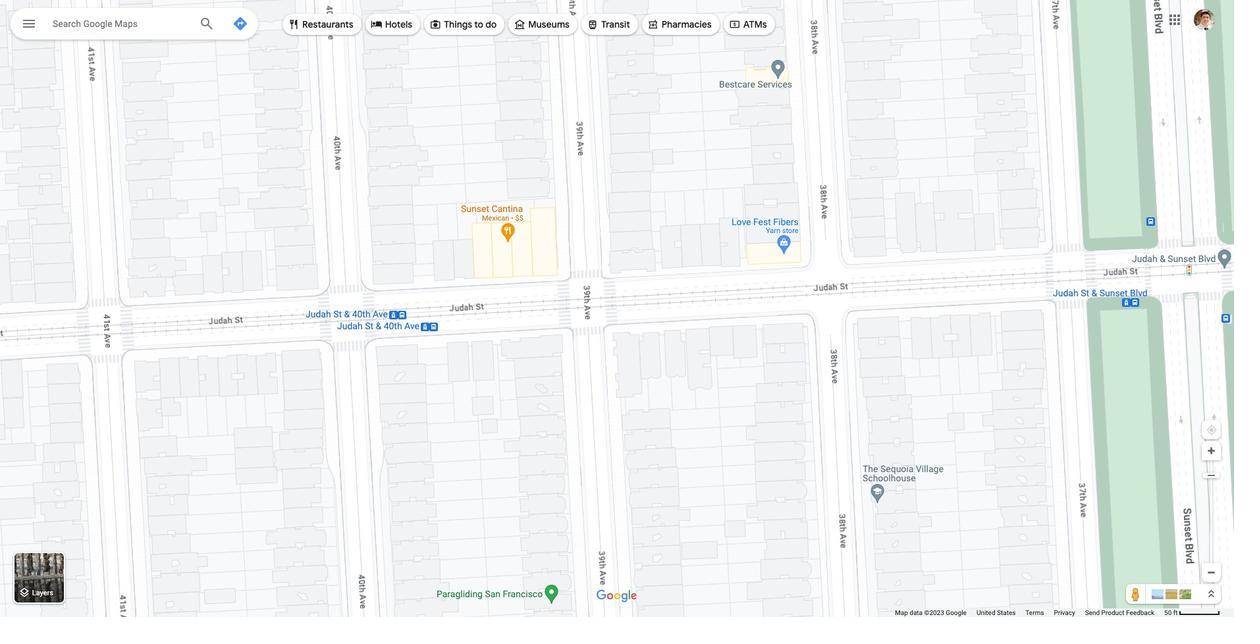 Task type: describe. For each thing, give the bounding box(es) containing it.
 restaurants
[[288, 17, 354, 31]]

hotels
[[385, 18, 413, 30]]

map data ©2023 google
[[896, 610, 967, 617]]

google inside footer
[[947, 610, 967, 617]]

terms button
[[1026, 609, 1045, 617]]

50 ft button
[[1165, 610, 1221, 617]]

product
[[1102, 610, 1125, 617]]

search google maps field containing search google maps
[[11, 8, 258, 40]]

send
[[1086, 610, 1101, 617]]

ft
[[1174, 610, 1179, 617]]

 atms
[[729, 17, 767, 31]]

data
[[910, 610, 923, 617]]

privacy button
[[1055, 609, 1076, 617]]

google maps element
[[0, 0, 1235, 617]]


[[371, 17, 383, 31]]

layers
[[32, 589, 53, 598]]

 button
[[11, 8, 47, 42]]

cannot access your location image
[[1207, 424, 1219, 436]]

do
[[486, 18, 497, 30]]

terms
[[1026, 610, 1045, 617]]


[[648, 17, 659, 31]]

to
[[475, 18, 484, 30]]

privacy
[[1055, 610, 1076, 617]]

pharmacies
[[662, 18, 712, 30]]

atms
[[744, 18, 767, 30]]

©2023
[[925, 610, 945, 617]]



Task type: locate. For each thing, give the bounding box(es) containing it.
search google maps
[[53, 18, 138, 29]]

transit
[[602, 18, 630, 30]]

none search field containing 
[[11, 8, 258, 42]]

50 ft
[[1165, 610, 1179, 617]]

united states button
[[977, 609, 1016, 617]]

maps
[[115, 18, 138, 29]]

google
[[83, 18, 112, 29], [947, 610, 967, 617]]

 hotels
[[371, 17, 413, 31]]


[[288, 17, 300, 31]]


[[587, 17, 599, 31]]

50
[[1165, 610, 1173, 617]]

footer inside google maps element
[[896, 609, 1165, 617]]

show street view coverage image
[[1127, 585, 1147, 604]]

united states
[[977, 610, 1016, 617]]

feedback
[[1127, 610, 1155, 617]]

send product feedback
[[1086, 610, 1155, 617]]

map
[[896, 610, 909, 617]]

united
[[977, 610, 996, 617]]

restaurants
[[302, 18, 354, 30]]

google right ©2023 at the right bottom of page
[[947, 610, 967, 617]]

none search field inside google maps element
[[11, 8, 258, 42]]


[[729, 17, 741, 31]]

search
[[53, 18, 81, 29]]


[[21, 14, 37, 33]]

google account: tommy hong  
(tommy.hong@adept.ai) image
[[1195, 9, 1216, 30]]

 museums
[[514, 17, 570, 31]]


[[514, 17, 526, 31]]

None search field
[[11, 8, 258, 42]]

google inside field
[[83, 18, 112, 29]]

museums
[[529, 18, 570, 30]]

zoom out image
[[1207, 568, 1217, 578]]

0 vertical spatial google
[[83, 18, 112, 29]]

zoom in image
[[1207, 446, 1217, 456]]

google left "maps" on the left top of the page
[[83, 18, 112, 29]]

1 vertical spatial google
[[947, 610, 967, 617]]

 things to do
[[430, 17, 497, 31]]

Search Google Maps field
[[11, 8, 258, 40], [53, 15, 188, 31]]

footer containing map data ©2023 google
[[896, 609, 1165, 617]]

footer
[[896, 609, 1165, 617]]

1 horizontal spatial google
[[947, 610, 967, 617]]

things
[[444, 18, 473, 30]]

send product feedback button
[[1086, 609, 1155, 617]]

states
[[998, 610, 1016, 617]]


[[430, 17, 442, 31]]

 pharmacies
[[648, 17, 712, 31]]

0 horizontal spatial google
[[83, 18, 112, 29]]

 transit
[[587, 17, 630, 31]]



Task type: vqa. For each thing, say whether or not it's contained in the screenshot.

yes



